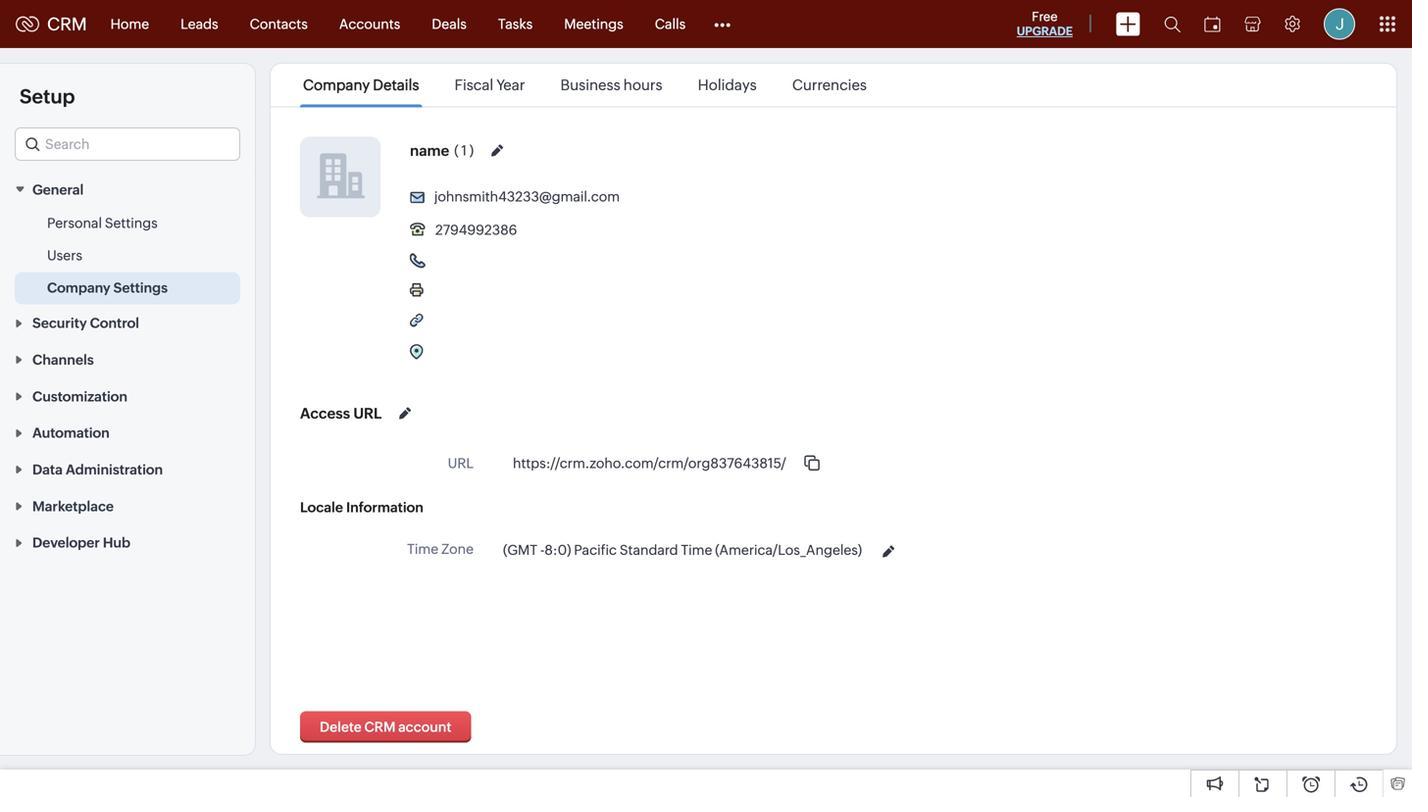 Task type: locate. For each thing, give the bounding box(es) containing it.
time right standard
[[681, 543, 712, 558]]

list containing company details
[[285, 64, 885, 106]]

1 vertical spatial settings
[[113, 280, 168, 296]]

time
[[407, 541, 439, 557], [681, 543, 712, 558]]

developer
[[32, 535, 100, 551]]

Other Modules field
[[702, 8, 744, 40]]

company for company details
[[303, 77, 370, 94]]

general button
[[0, 171, 255, 207]]

information
[[346, 500, 424, 515]]

company for company settings
[[47, 280, 110, 296]]

settings down general dropdown button
[[105, 215, 158, 231]]

url right access
[[353, 405, 382, 422]]

crm right delete
[[364, 719, 396, 735]]

0 horizontal spatial crm
[[47, 14, 87, 34]]

settings for personal settings
[[105, 215, 158, 231]]

company settings
[[47, 280, 168, 296]]

0 vertical spatial company
[[303, 77, 370, 94]]

1 horizontal spatial company
[[303, 77, 370, 94]]

1 vertical spatial crm
[[364, 719, 396, 735]]

company left "details"
[[303, 77, 370, 94]]

holidays
[[698, 77, 757, 94]]

1 horizontal spatial time
[[681, 543, 712, 558]]

meetings link
[[549, 0, 639, 48]]

details
[[373, 77, 419, 94]]

search image
[[1164, 16, 1181, 32]]

developer hub
[[32, 535, 130, 551]]

free
[[1032, 9, 1058, 24]]

business hours link
[[558, 77, 666, 94]]

administration
[[66, 462, 163, 478]]

customization button
[[0, 378, 255, 414]]

personal settings link
[[47, 213, 158, 233]]

list
[[285, 64, 885, 106]]

holidays link
[[695, 77, 760, 94]]

fiscal year link
[[452, 77, 528, 94]]

accounts
[[339, 16, 400, 32]]

(gmt
[[503, 543, 538, 558]]

locale
[[300, 500, 343, 515]]

data
[[32, 462, 63, 478]]

0 horizontal spatial company
[[47, 280, 110, 296]]

locale information
[[300, 500, 424, 515]]

crm right logo
[[47, 14, 87, 34]]

url up zone
[[448, 456, 474, 471]]

https://crm.zoho.com/crm/org837643815/
[[513, 456, 786, 471]]

time zone
[[407, 541, 474, 557]]

company inside list
[[303, 77, 370, 94]]

settings up security control dropdown button on the top of the page
[[113, 280, 168, 296]]

automation
[[32, 425, 110, 441]]

logo image
[[16, 16, 39, 32]]

settings
[[105, 215, 158, 231], [113, 280, 168, 296]]

security
[[32, 316, 87, 331]]

1 vertical spatial company
[[47, 280, 110, 296]]

time left zone
[[407, 541, 439, 557]]

None field
[[15, 128, 240, 161]]

channels button
[[0, 341, 255, 378]]

personal settings
[[47, 215, 158, 231]]

free upgrade
[[1017, 9, 1073, 38]]

deals
[[432, 16, 467, 32]]

company down the "users" link
[[47, 280, 110, 296]]

leads
[[181, 16, 218, 32]]

channels
[[32, 352, 94, 368]]

security control
[[32, 316, 139, 331]]

crm link
[[16, 14, 87, 34]]

1 horizontal spatial url
[[448, 456, 474, 471]]

name
[[410, 142, 449, 159]]

hours
[[624, 77, 663, 94]]

0 vertical spatial settings
[[105, 215, 158, 231]]

setup
[[20, 85, 75, 108]]

1 vertical spatial url
[[448, 456, 474, 471]]

company inside general region
[[47, 280, 110, 296]]

personal
[[47, 215, 102, 231]]

search element
[[1153, 0, 1193, 48]]

create menu element
[[1104, 0, 1153, 48]]

settings inside 'link'
[[105, 215, 158, 231]]

profile image
[[1324, 8, 1356, 40]]

0 horizontal spatial url
[[353, 405, 382, 422]]

url
[[353, 405, 382, 422], [448, 456, 474, 471]]

crm
[[47, 14, 87, 34], [364, 719, 396, 735]]

company
[[303, 77, 370, 94], [47, 280, 110, 296]]

calls
[[655, 16, 686, 32]]

companylogo image
[[301, 138, 380, 216]]

currencies link
[[789, 77, 870, 94]]



Task type: vqa. For each thing, say whether or not it's contained in the screenshot.
"Free Upgrade"
yes



Task type: describe. For each thing, give the bounding box(es) containing it.
johnsmith43233@gmail.com
[[434, 189, 620, 205]]

calendar image
[[1205, 16, 1221, 32]]

company details link
[[300, 77, 422, 94]]

marketplace
[[32, 499, 114, 514]]

0 vertical spatial url
[[353, 405, 382, 422]]

business hours
[[561, 77, 663, 94]]

general
[[32, 182, 84, 197]]

(gmt -8:0) pacific standard time (america/los_angeles)
[[503, 543, 862, 558]]

home link
[[95, 0, 165, 48]]

-
[[540, 543, 545, 558]]

tasks
[[498, 16, 533, 32]]

account
[[398, 719, 452, 735]]

users link
[[47, 246, 82, 265]]

developer hub button
[[0, 524, 255, 561]]

0 vertical spatial crm
[[47, 14, 87, 34]]

tasks link
[[482, 0, 549, 48]]

leads link
[[165, 0, 234, 48]]

delete
[[320, 719, 362, 735]]

meetings
[[564, 16, 624, 32]]

profile element
[[1312, 0, 1367, 48]]

1
[[461, 143, 467, 158]]

settings for company settings
[[113, 280, 168, 296]]

2794992386
[[435, 222, 517, 238]]

delete crm account
[[320, 719, 452, 735]]

fiscal
[[455, 77, 494, 94]]

calls link
[[639, 0, 702, 48]]

business
[[561, 77, 621, 94]]

hub
[[103, 535, 130, 551]]

contacts
[[250, 16, 308, 32]]

(america/los_angeles)
[[715, 543, 862, 558]]

data administration
[[32, 462, 163, 478]]

control
[[90, 316, 139, 331]]

)
[[470, 143, 474, 158]]

1 horizontal spatial crm
[[364, 719, 396, 735]]

upgrade
[[1017, 25, 1073, 38]]

Search text field
[[16, 128, 239, 160]]

marketplace button
[[0, 488, 255, 524]]

accounts link
[[324, 0, 416, 48]]

currencies
[[792, 77, 867, 94]]

8:0)
[[545, 543, 571, 558]]

company settings link
[[47, 278, 168, 298]]

deals link
[[416, 0, 482, 48]]

standard
[[620, 543, 678, 558]]

users
[[47, 248, 82, 263]]

(
[[454, 143, 459, 158]]

data administration button
[[0, 451, 255, 488]]

customization
[[32, 389, 127, 404]]

create menu image
[[1116, 12, 1141, 36]]

access
[[300, 405, 350, 422]]

pacific
[[574, 543, 617, 558]]

access url
[[300, 405, 382, 422]]

home
[[110, 16, 149, 32]]

zone
[[441, 541, 474, 557]]

company details
[[303, 77, 419, 94]]

automation button
[[0, 414, 255, 451]]

year
[[497, 77, 525, 94]]

security control button
[[0, 304, 255, 341]]

name ( 1 )
[[410, 142, 474, 159]]

0 horizontal spatial time
[[407, 541, 439, 557]]

fiscal year
[[455, 77, 525, 94]]

contacts link
[[234, 0, 324, 48]]

general region
[[0, 207, 255, 304]]



